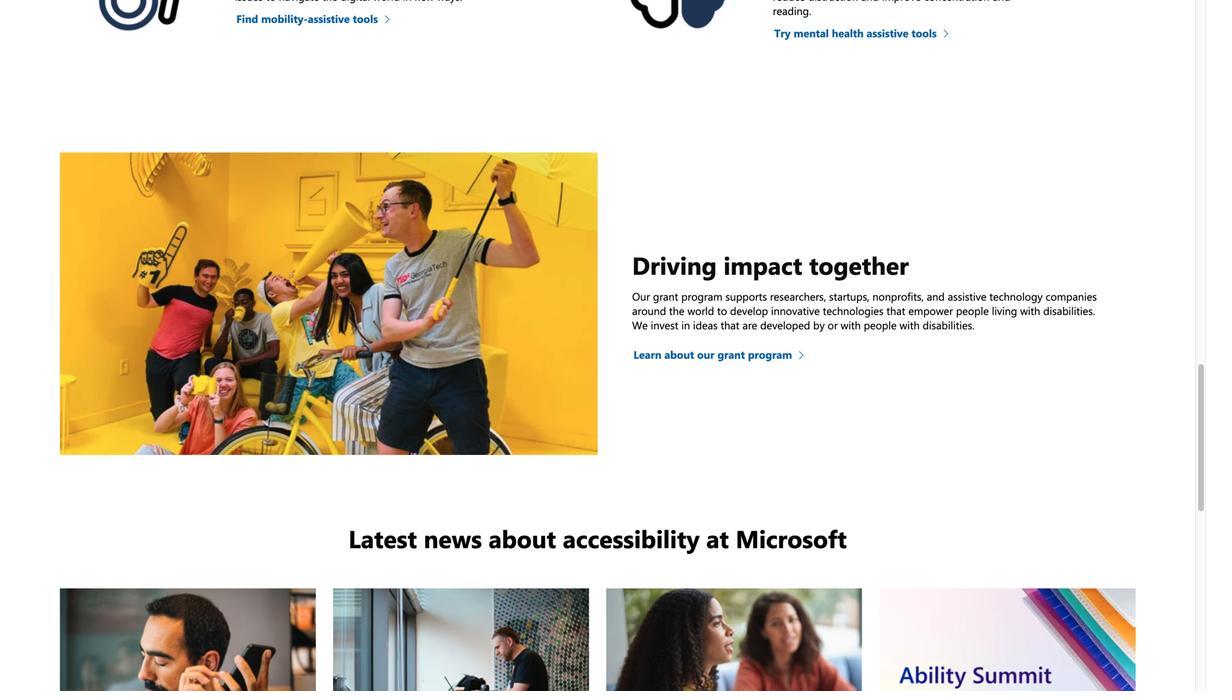 Task type: vqa. For each thing, say whether or not it's contained in the screenshot.
"Find mobility-assistive tools"
yes



Task type: locate. For each thing, give the bounding box(es) containing it.
about
[[664, 347, 694, 362], [489, 522, 556, 554]]

nonprofits,
[[872, 289, 924, 304]]

try mental health assistive tools
[[774, 26, 937, 40]]

that left "are"
[[721, 318, 740, 332]]

living
[[992, 304, 1017, 318]]

at
[[706, 522, 729, 554]]

0 horizontal spatial tools
[[353, 12, 378, 26]]

program down developed
[[748, 347, 792, 362]]

supports
[[725, 289, 767, 304]]

grant right the 'our'
[[653, 289, 678, 304]]

1 vertical spatial about
[[489, 522, 556, 554]]

are
[[742, 318, 757, 332]]

by
[[813, 318, 825, 332]]

with right living
[[1020, 304, 1040, 318]]

0 horizontal spatial assistive
[[308, 12, 350, 26]]

1 horizontal spatial tools
[[912, 26, 937, 40]]

the
[[669, 304, 684, 318]]

program
[[681, 289, 722, 304], [748, 347, 792, 362]]

and
[[927, 289, 945, 304]]

microsoft
[[736, 522, 847, 554]]

with down nonprofits,
[[900, 318, 920, 332]]

1 horizontal spatial program
[[748, 347, 792, 362]]

tools inside "link"
[[353, 12, 378, 26]]

0 vertical spatial program
[[681, 289, 722, 304]]

people down nonprofits,
[[864, 318, 897, 332]]

we
[[632, 318, 648, 332]]

companies
[[1046, 289, 1097, 304]]

0 horizontal spatial disabilities.
[[923, 318, 975, 332]]

disabilities.
[[1043, 304, 1095, 318], [923, 318, 975, 332]]

find
[[236, 12, 258, 26]]

0 horizontal spatial program
[[681, 289, 722, 304]]

0 horizontal spatial about
[[489, 522, 556, 554]]

invest
[[651, 318, 678, 332]]

a man with a social disability, sits alone in the corner of an office building and works on a laptop. image
[[333, 589, 589, 691]]

innovative
[[771, 304, 820, 318]]

1 horizontal spatial grant
[[718, 347, 745, 362]]

mental
[[794, 26, 829, 40]]

disabilities. down the and
[[923, 318, 975, 332]]

our
[[632, 289, 650, 304]]

that left empower
[[887, 304, 905, 318]]

about right news
[[489, 522, 556, 554]]

visually impaired man using a smartphone. image
[[60, 589, 316, 691]]

two colleagues in a meeting. image
[[606, 589, 862, 691]]

tools
[[353, 12, 378, 26], [912, 26, 937, 40]]

about left our
[[664, 347, 694, 362]]

disabilities. right technology
[[1043, 304, 1095, 318]]

people
[[956, 304, 989, 318], [864, 318, 897, 332]]

developed
[[760, 318, 810, 332]]

2 horizontal spatial assistive
[[948, 289, 987, 304]]

world
[[687, 304, 714, 318]]

that
[[887, 304, 905, 318], [721, 318, 740, 332]]

0 vertical spatial grant
[[653, 289, 678, 304]]

mobility-
[[261, 12, 308, 26]]

empower
[[908, 304, 953, 318]]

0 horizontal spatial grant
[[653, 289, 678, 304]]

2 horizontal spatial with
[[1020, 304, 1040, 318]]

grant
[[653, 289, 678, 304], [718, 347, 745, 362]]

1 horizontal spatial with
[[900, 318, 920, 332]]

assistive
[[308, 12, 350, 26], [867, 26, 909, 40], [948, 289, 987, 304]]

assistive inside try mental health assistive tools link
[[867, 26, 909, 40]]

people left living
[[956, 304, 989, 318]]

1 horizontal spatial assistive
[[867, 26, 909, 40]]

develop
[[730, 304, 768, 318]]

with
[[1020, 304, 1040, 318], [841, 318, 861, 332], [900, 318, 920, 332]]

in
[[681, 318, 690, 332]]

technologies
[[823, 304, 884, 318]]

our grant program supports researchers, startups, nonprofits, and assistive technology companies around the world to develop innovative technologies that empower people living with disabilities. we invest in ideas that are developed by or with people with disabilities.
[[632, 289, 1097, 332]]

with right 'or'
[[841, 318, 861, 332]]

0 vertical spatial about
[[664, 347, 694, 362]]

grant right our
[[718, 347, 745, 362]]

driving
[[632, 249, 717, 281]]

program up ideas
[[681, 289, 722, 304]]

latest
[[348, 522, 417, 554]]

assistive inside our grant program supports researchers, startups, nonprofits, and assistive technology companies around the world to develop innovative technologies that empower people living with disabilities. we invest in ideas that are developed by or with people with disabilities.
[[948, 289, 987, 304]]

0 horizontal spatial people
[[864, 318, 897, 332]]

ideas
[[693, 318, 718, 332]]



Task type: describe. For each thing, give the bounding box(es) containing it.
news
[[424, 522, 482, 554]]

1 horizontal spatial people
[[956, 304, 989, 318]]

learn about our grant program link
[[632, 339, 809, 369]]

latest news about accessibility at microsoft
[[348, 522, 847, 554]]

learn
[[634, 347, 661, 362]]

1 horizontal spatial that
[[887, 304, 905, 318]]

ability summit march 7, 2024 image
[[879, 589, 1136, 691]]

driving impact together
[[632, 249, 909, 281]]

grant inside our grant program supports researchers, startups, nonprofits, and assistive technology companies around the world to develop innovative technologies that empower people living with disabilities. we invest in ideas that are developed by or with people with disabilities.
[[653, 289, 678, 304]]

accessibility
[[563, 522, 700, 554]]

impact
[[724, 249, 802, 281]]

1 horizontal spatial disabilities.
[[1043, 304, 1095, 318]]

find mobility-assistive tools
[[236, 12, 378, 26]]

researchers,
[[770, 289, 826, 304]]

health
[[832, 26, 864, 40]]

technology
[[989, 289, 1043, 304]]

to
[[717, 304, 727, 318]]

grant recipient mentra team members in fun room painted yellow holding various yellow objects. image
[[60, 152, 598, 455]]

around
[[632, 304, 666, 318]]

startups,
[[829, 289, 869, 304]]

1 horizontal spatial about
[[664, 347, 694, 362]]

try
[[774, 26, 791, 40]]

0 horizontal spatial with
[[841, 318, 861, 332]]

or
[[828, 318, 838, 332]]

assistive inside find mobility-assistive tools "link"
[[308, 12, 350, 26]]

0 horizontal spatial that
[[721, 318, 740, 332]]

1 vertical spatial program
[[748, 347, 792, 362]]

program inside our grant program supports researchers, startups, nonprofits, and assistive technology companies around the world to develop innovative technologies that empower people living with disabilities. we invest in ideas that are developed by or with people with disabilities.
[[681, 289, 722, 304]]

1 vertical spatial grant
[[718, 347, 745, 362]]

learn about our grant program
[[634, 347, 792, 362]]

find mobility-assistive tools link
[[235, 4, 395, 33]]

try mental health assistive tools link
[[773, 18, 953, 47]]

together
[[809, 249, 909, 281]]

our
[[697, 347, 715, 362]]



